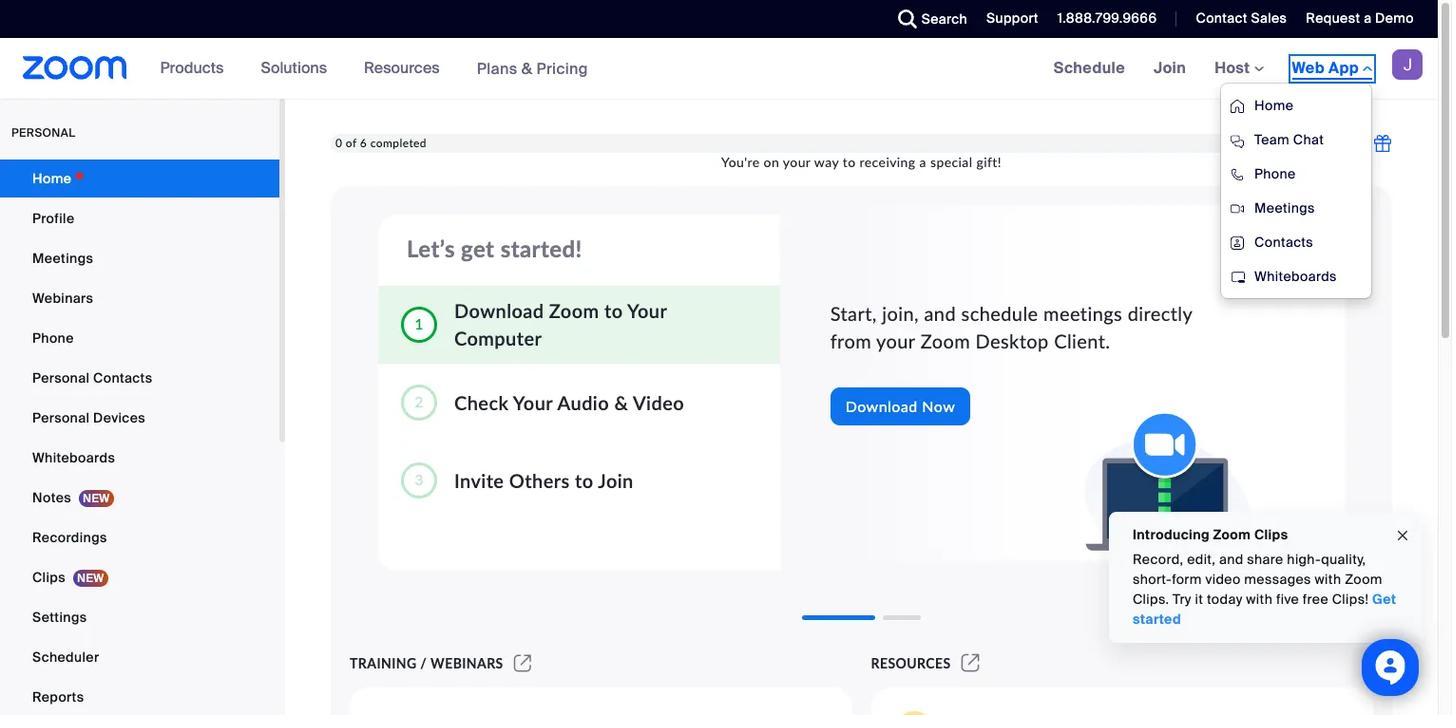Task type: locate. For each thing, give the bounding box(es) containing it.
contacts inside meetings navigation
[[1255, 234, 1314, 251]]

plans & pricing link
[[477, 58, 588, 78], [477, 58, 588, 78]]

1 horizontal spatial with
[[1315, 571, 1342, 589]]

whiteboards link inside meetings navigation
[[1222, 260, 1372, 294]]

1 vertical spatial your
[[513, 391, 553, 414]]

check
[[454, 391, 509, 414]]

1.888.799.9666 button
[[1044, 0, 1162, 38], [1058, 10, 1157, 27]]

products
[[160, 58, 224, 78]]

phone link up personal contacts link
[[0, 319, 280, 357]]

invite
[[454, 469, 504, 492]]

1 vertical spatial download
[[846, 398, 918, 416]]

0 vertical spatial with
[[1315, 571, 1342, 589]]

to for your
[[605, 299, 623, 322]]

with down messages
[[1247, 591, 1273, 608]]

0 vertical spatial meetings
[[1255, 200, 1316, 217]]

scheduler
[[32, 649, 99, 666]]

0 horizontal spatial and
[[925, 302, 957, 325]]

your
[[628, 299, 667, 322], [513, 391, 553, 414]]

edit,
[[1188, 551, 1216, 569]]

record,
[[1133, 551, 1184, 569]]

demo
[[1376, 10, 1415, 27]]

zoom down the started!
[[549, 299, 600, 322]]

0 vertical spatial whiteboards link
[[1222, 260, 1372, 294]]

whiteboards inside meetings navigation
[[1255, 268, 1338, 285]]

0 vertical spatial phone
[[1255, 165, 1296, 183]]

support
[[987, 10, 1039, 27]]

0 vertical spatial download
[[454, 299, 544, 322]]

whiteboards down the contacts link
[[1255, 268, 1338, 285]]

and right "join,"
[[925, 302, 957, 325]]

gift!
[[977, 154, 1002, 170]]

1 horizontal spatial join
[[1154, 58, 1187, 78]]

banner containing products
[[0, 38, 1438, 299]]

home link up team chat
[[1222, 88, 1372, 123]]

zoom inside "record, edit, and share high-quality, short-form video messages with zoom clips. try it today with five free clips!"
[[1345, 571, 1383, 589]]

introducing
[[1133, 527, 1210, 544]]

1 horizontal spatial download
[[846, 398, 918, 416]]

0 horizontal spatial whiteboards
[[32, 450, 115, 467]]

phone inside personal menu menu
[[32, 330, 74, 347]]

clips
[[1255, 527, 1289, 544], [32, 570, 66, 587]]

download zoom to your computer
[[454, 299, 667, 350]]

phone link down team chat
[[1222, 157, 1372, 191]]

download inside button
[[846, 398, 918, 416]]

share
[[1248, 551, 1284, 569]]

1 vertical spatial your
[[877, 329, 916, 352]]

get
[[461, 235, 495, 262]]

your right on
[[783, 154, 811, 170]]

0 horizontal spatial &
[[522, 58, 533, 78]]

personal for personal contacts
[[32, 370, 90, 387]]

0 horizontal spatial download
[[454, 299, 544, 322]]

1 horizontal spatial whiteboards link
[[1222, 260, 1372, 294]]

1 vertical spatial contacts
[[93, 370, 153, 387]]

zoom up clips!
[[1345, 571, 1383, 589]]

home up team
[[1255, 97, 1294, 114]]

meetings link down team chat link at right
[[1222, 191, 1372, 225]]

zoom down schedule
[[921, 329, 971, 352]]

0 vertical spatial join
[[1154, 58, 1187, 78]]

way
[[815, 154, 839, 170]]

0 horizontal spatial home link
[[0, 160, 280, 198]]

1 vertical spatial &
[[615, 391, 629, 414]]

1 horizontal spatial meetings link
[[1222, 191, 1372, 225]]

1 horizontal spatial and
[[1220, 551, 1244, 569]]

0 horizontal spatial meetings
[[32, 250, 93, 267]]

it
[[1196, 591, 1204, 608]]

phone down webinars
[[32, 330, 74, 347]]

request a demo
[[1307, 10, 1415, 27]]

0 horizontal spatial clips
[[32, 570, 66, 587]]

your down "join,"
[[877, 329, 916, 352]]

1 horizontal spatial phone link
[[1222, 157, 1372, 191]]

1 personal from the top
[[32, 370, 90, 387]]

0 horizontal spatial to
[[575, 469, 594, 492]]

1 horizontal spatial home link
[[1222, 88, 1372, 123]]

1 window new image from the left
[[511, 656, 534, 672]]

1 vertical spatial whiteboards link
[[0, 439, 280, 477]]

receiving
[[860, 154, 916, 170]]

1 horizontal spatial contacts
[[1255, 234, 1314, 251]]

chat
[[1294, 131, 1325, 148]]

window new image right webinars
[[511, 656, 534, 672]]

0 horizontal spatial contacts
[[93, 370, 153, 387]]

0 horizontal spatial phone
[[32, 330, 74, 347]]

1 vertical spatial home link
[[0, 160, 280, 198]]

phone down team
[[1255, 165, 1296, 183]]

window new image right the resources
[[959, 656, 983, 672]]

profile picture image
[[1393, 49, 1423, 80]]

1 horizontal spatial your
[[877, 329, 916, 352]]

1 vertical spatial join
[[598, 469, 634, 492]]

& left video
[[615, 391, 629, 414]]

with up 'free'
[[1315, 571, 1342, 589]]

0 vertical spatial to
[[843, 154, 856, 170]]

1 vertical spatial home
[[32, 170, 72, 187]]

1 vertical spatial meetings link
[[0, 240, 280, 278]]

contacts
[[1255, 234, 1314, 251], [93, 370, 153, 387]]

clips.
[[1133, 591, 1170, 608]]

clips up settings
[[32, 570, 66, 587]]

request a demo link
[[1292, 0, 1438, 38], [1307, 10, 1415, 27]]

0 horizontal spatial join
[[598, 469, 634, 492]]

personal contacts
[[32, 370, 153, 387]]

window new image for training / webinars
[[511, 656, 534, 672]]

host button
[[1215, 58, 1264, 78]]

a
[[1364, 10, 1372, 27], [920, 154, 927, 170]]

webinars
[[32, 290, 93, 307]]

personal down personal contacts
[[32, 410, 90, 427]]

home link
[[1222, 88, 1372, 123], [0, 160, 280, 198]]

clips up share
[[1255, 527, 1289, 544]]

from
[[831, 329, 872, 352]]

webinars
[[431, 656, 504, 672]]

and
[[925, 302, 957, 325], [1220, 551, 1244, 569]]

contacts inside personal menu menu
[[93, 370, 153, 387]]

notes link
[[0, 479, 280, 517]]

try
[[1173, 591, 1192, 608]]

get started
[[1133, 591, 1397, 628]]

1 vertical spatial and
[[1220, 551, 1244, 569]]

host
[[1215, 58, 1255, 78]]

whiteboards inside personal menu menu
[[32, 450, 115, 467]]

your left audio
[[513, 391, 553, 414]]

get started link
[[1133, 591, 1397, 628]]

meetings link down profile link
[[0, 240, 280, 278]]

1 horizontal spatial your
[[628, 299, 667, 322]]

0 vertical spatial home
[[1255, 97, 1294, 114]]

0 horizontal spatial window new image
[[511, 656, 534, 672]]

0 horizontal spatial meetings link
[[0, 240, 280, 278]]

meetings
[[1255, 200, 1316, 217], [32, 250, 93, 267]]

1 vertical spatial phone link
[[0, 319, 280, 357]]

your up video
[[628, 299, 667, 322]]

0 horizontal spatial with
[[1247, 591, 1273, 608]]

0 vertical spatial personal
[[32, 370, 90, 387]]

0 horizontal spatial whiteboards link
[[0, 439, 280, 477]]

start,
[[831, 302, 877, 325]]

to
[[843, 154, 856, 170], [605, 299, 623, 322], [575, 469, 594, 492]]

& right 'plans'
[[522, 58, 533, 78]]

0 horizontal spatial phone link
[[0, 319, 280, 357]]

home inside personal menu menu
[[32, 170, 72, 187]]

and inside "record, edit, and share high-quality, short-form video messages with zoom clips. try it today with five free clips!"
[[1220, 551, 1244, 569]]

1 horizontal spatial to
[[605, 299, 623, 322]]

a left special
[[920, 154, 927, 170]]

home inside meetings navigation
[[1255, 97, 1294, 114]]

0 vertical spatial whiteboards
[[1255, 268, 1338, 285]]

2 window new image from the left
[[959, 656, 983, 672]]

messages
[[1245, 571, 1312, 589]]

contact sales
[[1196, 10, 1288, 27]]

1 vertical spatial phone
[[32, 330, 74, 347]]

with
[[1315, 571, 1342, 589], [1247, 591, 1273, 608]]

a left demo
[[1364, 10, 1372, 27]]

home up profile
[[32, 170, 72, 187]]

1 vertical spatial personal
[[32, 410, 90, 427]]

and inside start, join, and schedule meetings directly from your zoom desktop client.
[[925, 302, 957, 325]]

support link
[[973, 0, 1044, 38], [987, 10, 1039, 27]]

download up computer on the left
[[454, 299, 544, 322]]

0 horizontal spatial home
[[32, 170, 72, 187]]

1 vertical spatial whiteboards
[[32, 450, 115, 467]]

1 vertical spatial clips
[[32, 570, 66, 587]]

download left now
[[846, 398, 918, 416]]

1 horizontal spatial window new image
[[959, 656, 983, 672]]

download inside download zoom to your computer
[[454, 299, 544, 322]]

join link
[[1140, 38, 1201, 99]]

and for zoom
[[925, 302, 957, 325]]

1 horizontal spatial home
[[1255, 97, 1294, 114]]

2 vertical spatial to
[[575, 469, 594, 492]]

directly
[[1128, 302, 1193, 325]]

contact sales link
[[1182, 0, 1292, 38], [1196, 10, 1288, 27]]

1 horizontal spatial a
[[1364, 10, 1372, 27]]

1 vertical spatial with
[[1247, 591, 1273, 608]]

2 personal from the top
[[32, 410, 90, 427]]

meetings up webinars
[[32, 250, 93, 267]]

window new image
[[511, 656, 534, 672], [959, 656, 983, 672]]

banner
[[0, 38, 1438, 299]]

download for download now
[[846, 398, 918, 416]]

0 vertical spatial meetings link
[[1222, 191, 1372, 225]]

0 vertical spatial contacts
[[1255, 234, 1314, 251]]

devices
[[93, 410, 145, 427]]

close image
[[1396, 525, 1411, 547]]

and up video at the right
[[1220, 551, 1244, 569]]

0 vertical spatial your
[[628, 299, 667, 322]]

personal
[[11, 125, 76, 141]]

1 vertical spatial to
[[605, 299, 623, 322]]

1 horizontal spatial phone
[[1255, 165, 1296, 183]]

0 vertical spatial clips
[[1255, 527, 1289, 544]]

0 vertical spatial &
[[522, 58, 533, 78]]

home link up profile link
[[0, 160, 280, 198]]

1 vertical spatial meetings
[[32, 250, 93, 267]]

you're
[[722, 154, 760, 170]]

request
[[1307, 10, 1361, 27]]

join
[[1154, 58, 1187, 78], [598, 469, 634, 492]]

your inside start, join, and schedule meetings directly from your zoom desktop client.
[[877, 329, 916, 352]]

join right others
[[598, 469, 634, 492]]

0 vertical spatial and
[[925, 302, 957, 325]]

products button
[[160, 38, 232, 99]]

meetings navigation
[[1040, 38, 1438, 299]]

phone link
[[1222, 157, 1372, 191], [0, 319, 280, 357]]

2 horizontal spatial to
[[843, 154, 856, 170]]

join left host
[[1154, 58, 1187, 78]]

meetings up the contacts link
[[1255, 200, 1316, 217]]

zoom
[[549, 299, 600, 322], [921, 329, 971, 352], [1214, 527, 1251, 544], [1345, 571, 1383, 589]]

1 vertical spatial a
[[920, 154, 927, 170]]

0 horizontal spatial your
[[783, 154, 811, 170]]

personal up personal devices on the bottom left of the page
[[32, 370, 90, 387]]

whiteboards
[[1255, 268, 1338, 285], [32, 450, 115, 467]]

training
[[350, 656, 417, 672]]

invite others to join
[[454, 469, 634, 492]]

to inside download zoom to your computer
[[605, 299, 623, 322]]

team chat link
[[1222, 123, 1372, 157]]

personal menu menu
[[0, 160, 280, 716]]

whiteboards down personal devices on the bottom left of the page
[[32, 450, 115, 467]]

1 horizontal spatial meetings
[[1255, 200, 1316, 217]]

1 horizontal spatial whiteboards
[[1255, 268, 1338, 285]]

meetings link
[[1222, 191, 1372, 225], [0, 240, 280, 278]]



Task type: vqa. For each thing, say whether or not it's contained in the screenshot.
2nd heading from right
no



Task type: describe. For each thing, give the bounding box(es) containing it.
five
[[1277, 591, 1300, 608]]

of
[[346, 136, 357, 150]]

& inside product information navigation
[[522, 58, 533, 78]]

1 horizontal spatial clips
[[1255, 527, 1289, 544]]

schedule
[[1054, 58, 1126, 78]]

free
[[1303, 591, 1329, 608]]

zoom logo image
[[23, 56, 127, 80]]

computer
[[454, 327, 542, 350]]

form
[[1172, 571, 1202, 589]]

team chat
[[1255, 131, 1325, 148]]

download now
[[846, 398, 956, 416]]

meetings inside personal menu menu
[[32, 250, 93, 267]]

get
[[1373, 591, 1397, 608]]

phone inside meetings navigation
[[1255, 165, 1296, 183]]

high-
[[1288, 551, 1322, 569]]

audio
[[557, 391, 610, 414]]

join,
[[882, 302, 919, 325]]

introducing zoom clips
[[1133, 527, 1289, 544]]

resources
[[364, 58, 440, 78]]

notes
[[32, 490, 71, 507]]

web app button
[[1293, 58, 1373, 80]]

check your audio & video
[[454, 391, 685, 414]]

meetings inside navigation
[[1255, 200, 1316, 217]]

completed
[[371, 136, 427, 150]]

3
[[415, 471, 424, 489]]

recordings link
[[0, 519, 280, 557]]

zoom inside start, join, and schedule meetings directly from your zoom desktop client.
[[921, 329, 971, 352]]

0 vertical spatial phone link
[[1222, 157, 1372, 191]]

you're on your way to receiving a special gift!
[[722, 154, 1002, 170]]

search button
[[884, 0, 973, 38]]

clips!
[[1333, 591, 1369, 608]]

clips link
[[0, 559, 280, 597]]

settings
[[32, 609, 87, 627]]

app
[[1329, 58, 1360, 78]]

client.
[[1055, 329, 1111, 352]]

join inside join link
[[1154, 58, 1187, 78]]

0 horizontal spatial a
[[920, 154, 927, 170]]

start, join, and schedule meetings directly from your zoom desktop client.
[[831, 302, 1193, 352]]

today
[[1207, 591, 1243, 608]]

on
[[764, 154, 780, 170]]

to for join
[[575, 469, 594, 492]]

1.888.799.9666
[[1058, 10, 1157, 27]]

webinars link
[[0, 280, 280, 318]]

solutions
[[261, 58, 327, 78]]

1 horizontal spatial &
[[615, 391, 629, 414]]

product information navigation
[[146, 38, 603, 100]]

profile
[[32, 210, 75, 227]]

scheduler link
[[0, 639, 280, 677]]

0
[[336, 136, 343, 150]]

others
[[509, 469, 570, 492]]

your inside download zoom to your computer
[[628, 299, 667, 322]]

plans & pricing
[[477, 58, 588, 78]]

quality,
[[1322, 551, 1367, 569]]

personal for personal devices
[[32, 410, 90, 427]]

zoom up the edit,
[[1214, 527, 1251, 544]]

0 of 6 completed
[[336, 136, 427, 150]]

schedule
[[962, 302, 1039, 325]]

window new image for resources
[[959, 656, 983, 672]]

settings link
[[0, 599, 280, 637]]

personal devices link
[[0, 399, 280, 437]]

desktop
[[976, 329, 1049, 352]]

recordings
[[32, 530, 107, 547]]

download now button
[[831, 388, 971, 426]]

short-
[[1133, 571, 1172, 589]]

special
[[931, 154, 973, 170]]

let's get started!
[[407, 235, 583, 262]]

6
[[360, 136, 367, 150]]

/
[[421, 656, 427, 672]]

personal contacts link
[[0, 359, 280, 397]]

web app
[[1293, 58, 1360, 78]]

reports link
[[0, 679, 280, 716]]

team
[[1255, 131, 1290, 148]]

resources
[[871, 656, 951, 672]]

download for download zoom to your computer
[[454, 299, 544, 322]]

2
[[415, 393, 424, 411]]

resources button
[[364, 38, 448, 99]]

contacts link
[[1222, 225, 1372, 260]]

now
[[923, 398, 956, 416]]

sales
[[1252, 10, 1288, 27]]

solutions button
[[261, 38, 336, 99]]

let's
[[407, 235, 455, 262]]

profile link
[[0, 200, 280, 238]]

1
[[415, 315, 424, 333]]

0 horizontal spatial your
[[513, 391, 553, 414]]

pricing
[[537, 58, 588, 78]]

reports
[[32, 689, 84, 706]]

personal devices
[[32, 410, 145, 427]]

and for video
[[1220, 551, 1244, 569]]

schedule link
[[1040, 38, 1140, 99]]

started
[[1133, 611, 1182, 628]]

training / webinars
[[350, 656, 504, 672]]

search
[[922, 10, 968, 28]]

zoom inside download zoom to your computer
[[549, 299, 600, 322]]

0 vertical spatial home link
[[1222, 88, 1372, 123]]

web
[[1293, 58, 1325, 78]]

video
[[1206, 571, 1241, 589]]

0 vertical spatial a
[[1364, 10, 1372, 27]]

clips inside personal menu menu
[[32, 570, 66, 587]]

started!
[[501, 235, 583, 262]]

contact
[[1196, 10, 1248, 27]]

0 vertical spatial your
[[783, 154, 811, 170]]



